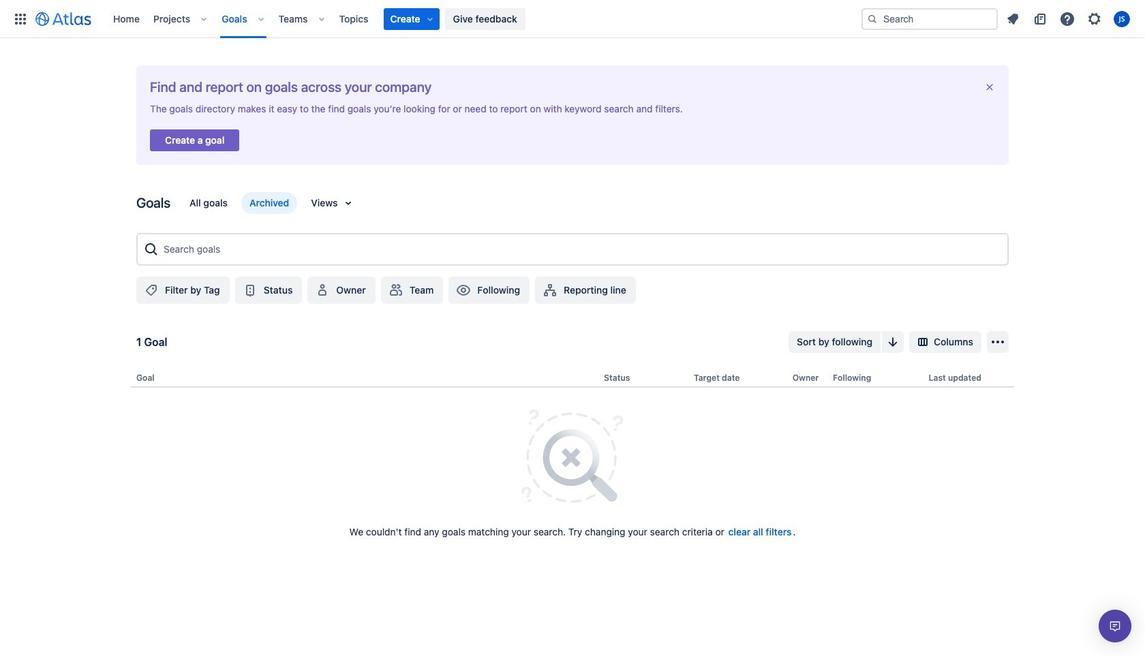 Task type: locate. For each thing, give the bounding box(es) containing it.
status image
[[242, 282, 258, 299]]

banner
[[0, 0, 1146, 38]]

switch to... image
[[12, 11, 29, 27]]

label image
[[143, 282, 160, 299]]

Search field
[[862, 8, 999, 30]]

more options image
[[990, 334, 1007, 351]]

help image
[[1060, 11, 1076, 27]]

account image
[[1115, 11, 1131, 27]]

settings image
[[1087, 11, 1104, 27]]

following image
[[456, 282, 472, 299]]



Task type: vqa. For each thing, say whether or not it's contained in the screenshot.
the Set Start date image
no



Task type: describe. For each thing, give the bounding box(es) containing it.
reverse sort order image
[[885, 334, 902, 351]]

Search goals field
[[160, 237, 1003, 262]]

notifications image
[[1005, 11, 1022, 27]]

search image
[[868, 13, 879, 24]]

open intercom messenger image
[[1108, 619, 1124, 635]]

search goals image
[[143, 241, 160, 258]]

close banner image
[[985, 82, 996, 93]]

top element
[[8, 0, 862, 38]]



